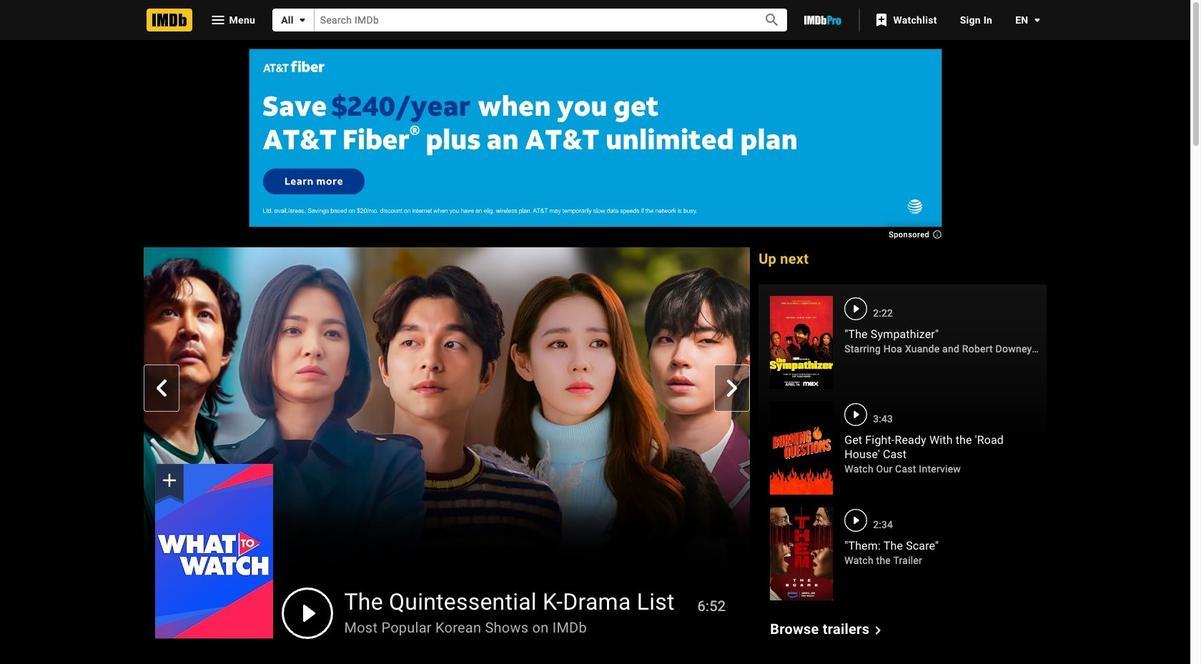 Task type: describe. For each thing, give the bounding box(es) containing it.
sponsored content section
[[249, 49, 942, 237]]

Search IMDb text field
[[315, 9, 748, 31]]

menu image
[[209, 11, 226, 29]]

them image
[[771, 508, 833, 601]]

chevron left inline image
[[153, 380, 170, 397]]

2 arrow drop down image from the left
[[1029, 11, 1046, 29]]



Task type: vqa. For each thing, say whether or not it's contained in the screenshot.
"border"
no



Task type: locate. For each thing, give the bounding box(es) containing it.
home image
[[146, 9, 192, 31]]

the quintessential k-drama list image
[[143, 247, 751, 589]]

burning questions with 'road house': how the cast got fight-ready image
[[771, 402, 833, 495]]

None search field
[[273, 9, 788, 31]]

None field
[[315, 9, 748, 31]]

chevron right image
[[870, 622, 887, 639]]

group
[[143, 247, 751, 639], [155, 465, 273, 639]]

1 arrow drop down image from the left
[[294, 11, 311, 29]]

1 horizontal spatial arrow drop down image
[[1029, 11, 1046, 29]]

arrow drop down image
[[294, 11, 311, 29], [1029, 11, 1046, 29]]

the quintessential k-drama list: most popular korean shows on imdb(#5.11) image
[[155, 465, 273, 639], [155, 465, 273, 639]]

0 horizontal spatial arrow drop down image
[[294, 11, 311, 29]]

watchlist image
[[874, 11, 891, 29]]

the quintessential k-drama list element
[[143, 247, 751, 639]]

the sympathizer image
[[771, 296, 833, 389]]

submit search image
[[764, 12, 781, 29]]

chevron right inline image
[[724, 380, 741, 397]]



